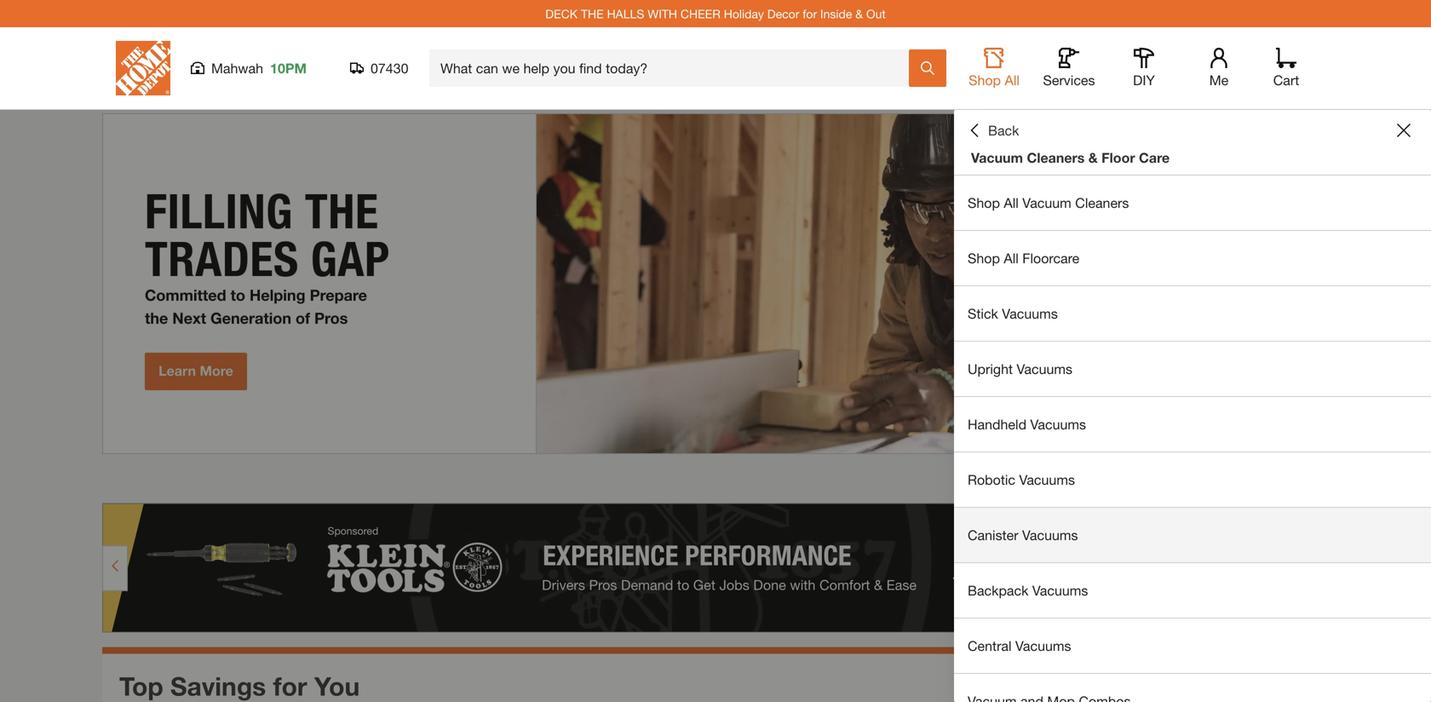 Task type: locate. For each thing, give the bounding box(es) containing it.
mahwah
[[211, 60, 263, 76]]

cleaners up the shop all vacuum cleaners
[[1027, 150, 1085, 166]]

image for filling the trades gap committed to helping prepare  the next generation of pros image
[[102, 113, 1330, 454]]

0 horizontal spatial for
[[273, 671, 307, 701]]

central vacuums
[[968, 638, 1072, 654]]

1 vertical spatial vacuum
[[1023, 195, 1072, 211]]

cheer
[[681, 7, 721, 21]]

services button
[[1042, 48, 1097, 89]]

for left the inside
[[803, 7, 817, 21]]

vacuums right central
[[1016, 638, 1072, 654]]

out
[[867, 7, 886, 21]]

2 vertical spatial shop
[[968, 250, 1001, 266]]

for left you
[[273, 671, 307, 701]]

1 vertical spatial &
[[1089, 150, 1098, 166]]

shop for shop all vacuum cleaners
[[968, 195, 1001, 211]]

vacuum down vacuum cleaners & floor care
[[1023, 195, 1072, 211]]

vacuums right stick
[[1003, 306, 1058, 322]]

cart
[[1274, 72, 1300, 88]]

0 vertical spatial vacuum
[[972, 150, 1024, 166]]

0 vertical spatial &
[[856, 7, 863, 21]]

vacuum down back button
[[972, 150, 1024, 166]]

upright vacuums
[[968, 361, 1073, 377]]

1 vertical spatial shop
[[968, 195, 1001, 211]]

holiday
[[724, 7, 764, 21]]

floorcare
[[1023, 250, 1080, 266]]

2 vertical spatial all
[[1004, 250, 1019, 266]]

cleaners
[[1027, 150, 1085, 166], [1076, 195, 1130, 211]]

for
[[803, 7, 817, 21], [273, 671, 307, 701]]

0 vertical spatial cleaners
[[1027, 150, 1085, 166]]

07430
[[371, 60, 409, 76]]

vacuums for handheld vacuums
[[1031, 416, 1087, 433]]

inside
[[821, 7, 853, 21]]

shop inside button
[[969, 72, 1001, 88]]

all up back
[[1005, 72, 1020, 88]]

& left out
[[856, 7, 863, 21]]

all inside button
[[1005, 72, 1020, 88]]

1 vertical spatial all
[[1004, 195, 1019, 211]]

stick vacuums
[[968, 306, 1058, 322]]

all left floorcare
[[1004, 250, 1019, 266]]

upright
[[968, 361, 1013, 377]]

all for shop all vacuum cleaners
[[1004, 195, 1019, 211]]

vacuums for backpack vacuums
[[1033, 583, 1089, 599]]

0 horizontal spatial &
[[856, 7, 863, 21]]

cleaners inside menu
[[1076, 195, 1130, 211]]

with
[[648, 7, 678, 21]]

menu
[[955, 176, 1432, 702]]

feedback link image
[[1409, 288, 1432, 380]]

& left floor
[[1089, 150, 1098, 166]]

vacuums right 'upright'
[[1017, 361, 1073, 377]]

0 vertical spatial for
[[803, 7, 817, 21]]

vacuums
[[1003, 306, 1058, 322], [1017, 361, 1073, 377], [1031, 416, 1087, 433], [1020, 472, 1076, 488], [1023, 527, 1079, 543], [1033, 583, 1089, 599], [1016, 638, 1072, 654]]

vacuum inside menu
[[1023, 195, 1072, 211]]

central vacuums link
[[955, 619, 1432, 673]]

diy
[[1134, 72, 1156, 88]]

shop for shop all
[[969, 72, 1001, 88]]

all
[[1005, 72, 1020, 88], [1004, 195, 1019, 211], [1004, 250, 1019, 266]]

0 vertical spatial shop
[[969, 72, 1001, 88]]

07430 button
[[350, 60, 409, 77]]

shop up shop all floorcare
[[968, 195, 1001, 211]]

vacuums right "backpack"
[[1033, 583, 1089, 599]]

top
[[119, 671, 163, 701]]

&
[[856, 7, 863, 21], [1089, 150, 1098, 166]]

deck
[[546, 7, 578, 21]]

1 vertical spatial cleaners
[[1076, 195, 1130, 211]]

vacuums right "handheld"
[[1031, 416, 1087, 433]]

shop up back button
[[969, 72, 1001, 88]]

cleaners down floor
[[1076, 195, 1130, 211]]

vacuums inside "link"
[[1020, 472, 1076, 488]]

vacuums right robotic
[[1020, 472, 1076, 488]]

stick vacuums link
[[955, 286, 1432, 341]]

deck the halls with cheer holiday decor for inside & out link
[[546, 7, 886, 21]]

vacuums right canister at bottom right
[[1023, 527, 1079, 543]]

the home depot logo image
[[116, 41, 170, 95]]

vacuums for upright vacuums
[[1017, 361, 1073, 377]]

shop up stick
[[968, 250, 1001, 266]]

shop
[[969, 72, 1001, 88], [968, 195, 1001, 211], [968, 250, 1001, 266]]

all up shop all floorcare
[[1004, 195, 1019, 211]]

me
[[1210, 72, 1229, 88]]

0 vertical spatial all
[[1005, 72, 1020, 88]]

vacuum
[[972, 150, 1024, 166], [1023, 195, 1072, 211]]



Task type: describe. For each thing, give the bounding box(es) containing it.
vacuums for stick vacuums
[[1003, 306, 1058, 322]]

services
[[1044, 72, 1096, 88]]

drawer close image
[[1398, 124, 1411, 137]]

care
[[1139, 150, 1170, 166]]

savings
[[170, 671, 266, 701]]

canister
[[968, 527, 1019, 543]]

robotic vacuums
[[968, 472, 1076, 488]]

floor
[[1102, 150, 1136, 166]]

me button
[[1192, 48, 1247, 89]]

handheld vacuums
[[968, 416, 1087, 433]]

menu containing shop all vacuum cleaners
[[955, 176, 1432, 702]]

stick
[[968, 306, 999, 322]]

canister vacuums
[[968, 527, 1079, 543]]

10pm
[[270, 60, 307, 76]]

back button
[[968, 122, 1020, 139]]

shop all vacuum cleaners link
[[955, 176, 1432, 230]]

the
[[581, 7, 604, 21]]

all for shop all
[[1005, 72, 1020, 88]]

1 horizontal spatial for
[[803, 7, 817, 21]]

handheld vacuums link
[[955, 397, 1432, 452]]

back
[[989, 122, 1020, 138]]

What can we help you find today? search field
[[441, 50, 909, 86]]

shop all floorcare
[[968, 250, 1080, 266]]

vacuum cleaners & floor care
[[972, 150, 1170, 166]]

shop all button
[[967, 48, 1022, 89]]

vacuums for central vacuums
[[1016, 638, 1072, 654]]

decor
[[768, 7, 800, 21]]

you
[[314, 671, 360, 701]]

1 vertical spatial for
[[273, 671, 307, 701]]

top savings for you
[[119, 671, 360, 701]]

backpack vacuums link
[[955, 563, 1432, 618]]

shop all vacuum cleaners
[[968, 195, 1130, 211]]

shop all floorcare link
[[955, 231, 1432, 286]]

1 horizontal spatial &
[[1089, 150, 1098, 166]]

all for shop all floorcare
[[1004, 250, 1019, 266]]

central
[[968, 638, 1012, 654]]

diy button
[[1117, 48, 1172, 89]]

deck the halls with cheer holiday decor for inside & out
[[546, 7, 886, 21]]

cart link
[[1268, 48, 1306, 89]]

mahwah 10pm
[[211, 60, 307, 76]]

backpack vacuums
[[968, 583, 1089, 599]]

vacuums for canister vacuums
[[1023, 527, 1079, 543]]

halls
[[607, 7, 645, 21]]

robotic
[[968, 472, 1016, 488]]

upright vacuums link
[[955, 342, 1432, 396]]

vacuums for robotic vacuums
[[1020, 472, 1076, 488]]

shop all
[[969, 72, 1020, 88]]

shop for shop all floorcare
[[968, 250, 1001, 266]]

handheld
[[968, 416, 1027, 433]]

canister vacuums link
[[955, 508, 1432, 562]]

backpack
[[968, 583, 1029, 599]]

robotic vacuums link
[[955, 453, 1432, 507]]



Task type: vqa. For each thing, say whether or not it's contained in the screenshot.
stick vacuums at right top
yes



